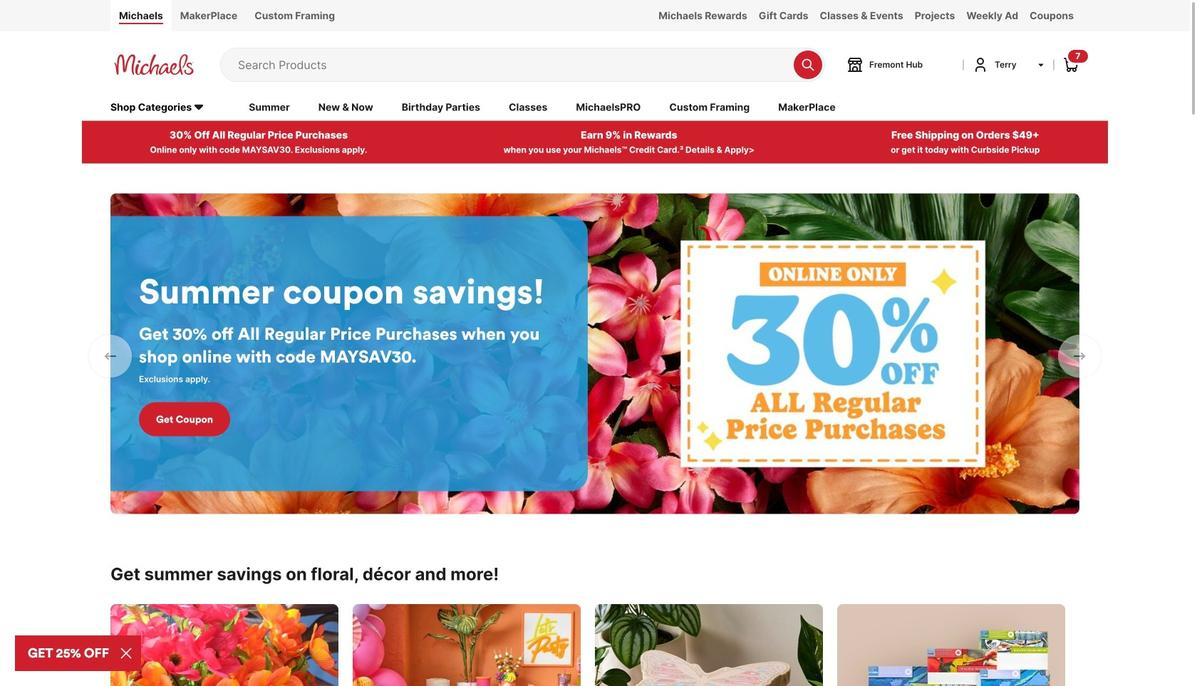 Task type: locate. For each thing, give the bounding box(es) containing it.
wood butterfly plant stand image
[[595, 604, 823, 686]]

orange and pink florals image
[[110, 604, 338, 686]]

assorted blank canvases image
[[837, 604, 1065, 686]]



Task type: vqa. For each thing, say whether or not it's contained in the screenshot.
Number Stepper text box
no



Task type: describe. For each thing, give the bounding box(es) containing it.
Search Input field
[[238, 48, 787, 81]]

pink and orange themed balloons and party décor image
[[353, 604, 581, 686]]

search button image
[[801, 58, 815, 72]]

online only: 30% off all regular price purchases with floral background image
[[110, 194, 1079, 514]]



